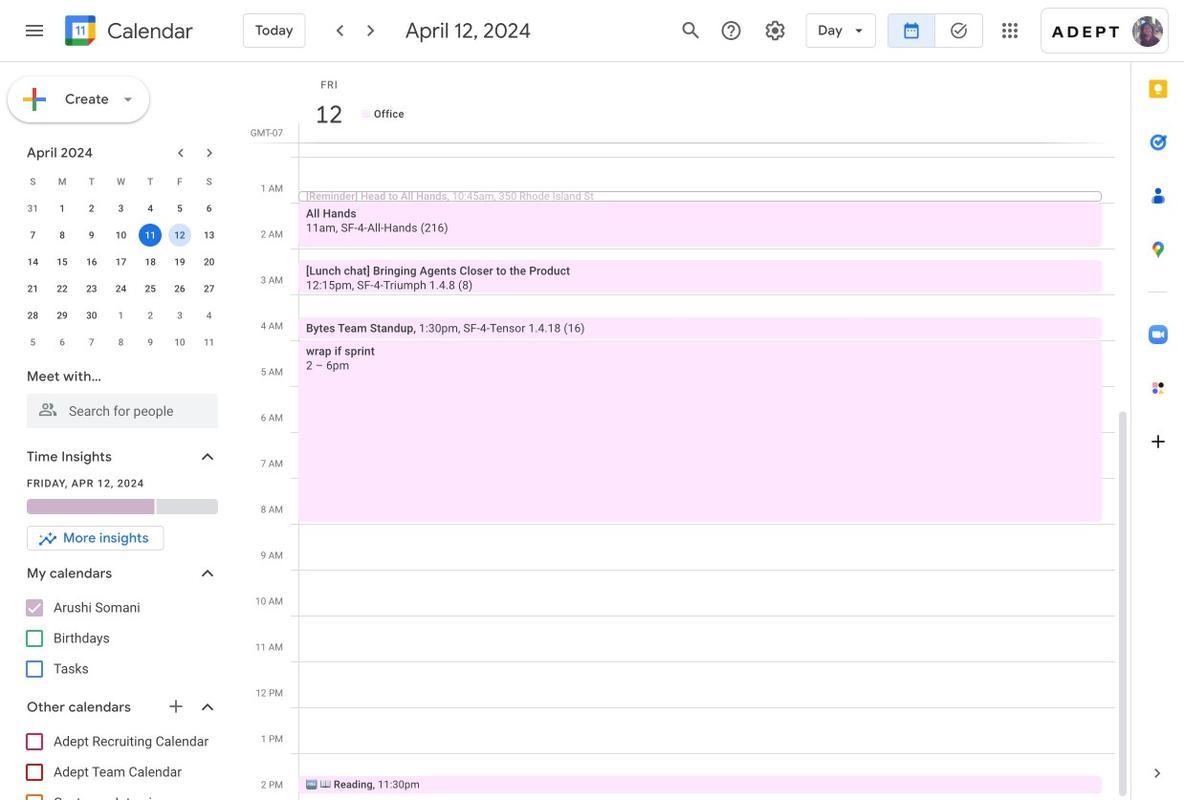 Task type: locate. For each thing, give the bounding box(es) containing it.
settings menu image
[[764, 19, 786, 42]]

None search field
[[0, 360, 237, 428]]

may 8 element
[[109, 331, 132, 354]]

may 4 element
[[198, 304, 221, 327]]

april 2024 grid
[[18, 168, 224, 356]]

row up may 8 element
[[18, 302, 224, 329]]

row group
[[18, 195, 224, 356]]

5 row from the top
[[18, 275, 224, 302]]

may 6 element
[[51, 331, 74, 354]]

29 element
[[51, 304, 74, 327]]

may 11 element
[[198, 331, 221, 354]]

grid
[[245, 62, 1131, 801]]

heading
[[103, 20, 193, 43]]

cell down '4' element
[[136, 222, 165, 249]]

4 element
[[139, 197, 162, 220]]

3 row from the top
[[18, 222, 224, 249]]

2 row from the top
[[18, 195, 224, 222]]

9 element
[[80, 224, 103, 247]]

7 element
[[21, 224, 44, 247]]

tab list
[[1131, 62, 1184, 747]]

cell down 5 element
[[165, 222, 194, 249]]

6 element
[[198, 197, 221, 220]]

6 row from the top
[[18, 302, 224, 329]]

row down 10 element
[[18, 249, 224, 275]]

heading inside calendar element
[[103, 20, 193, 43]]

row up 10 element
[[18, 195, 224, 222]]

row up "17" "element"
[[18, 222, 224, 249]]

7 row from the top
[[18, 329, 224, 356]]

15 element
[[51, 251, 74, 274]]

cell
[[136, 222, 165, 249], [165, 222, 194, 249]]

row down 'may 1' element
[[18, 329, 224, 356]]

row up 3 element on the top left of the page
[[18, 168, 224, 195]]

calendar element
[[61, 11, 193, 54]]

add other calendars image
[[166, 697, 186, 716]]

column header
[[298, 62, 1115, 143]]

friday, april 12 element
[[307, 93, 351, 137]]

1 element
[[51, 197, 74, 220]]

19 element
[[168, 251, 191, 274]]

row
[[18, 168, 224, 195], [18, 195, 224, 222], [18, 222, 224, 249], [18, 249, 224, 275], [18, 275, 224, 302], [18, 302, 224, 329], [18, 329, 224, 356]]

24 element
[[109, 277, 132, 300]]

22 element
[[51, 277, 74, 300]]

28 element
[[21, 304, 44, 327]]

12 element
[[168, 224, 191, 247]]

row down "17" "element"
[[18, 275, 224, 302]]

Search for people to meet text field
[[38, 394, 207, 428]]

14 element
[[21, 251, 44, 274]]



Task type: describe. For each thing, give the bounding box(es) containing it.
may 3 element
[[168, 304, 191, 327]]

may 1 element
[[109, 304, 132, 327]]

main drawer image
[[23, 19, 46, 42]]

may 2 element
[[139, 304, 162, 327]]

21 element
[[21, 277, 44, 300]]

3 element
[[109, 197, 132, 220]]

8 element
[[51, 224, 74, 247]]

2 cell from the left
[[165, 222, 194, 249]]

27 element
[[198, 277, 221, 300]]

other calendars list
[[4, 727, 237, 801]]

18 element
[[139, 251, 162, 274]]

17 element
[[109, 251, 132, 274]]

11, today element
[[139, 224, 162, 247]]

may 5 element
[[21, 331, 44, 354]]

may 7 element
[[80, 331, 103, 354]]

20 element
[[198, 251, 221, 274]]

30 element
[[80, 304, 103, 327]]

16 element
[[80, 251, 103, 274]]

26 element
[[168, 277, 191, 300]]

march 31 element
[[21, 197, 44, 220]]

10 element
[[109, 224, 132, 247]]

5 element
[[168, 197, 191, 220]]

1 row from the top
[[18, 168, 224, 195]]

my calendars list
[[4, 593, 237, 685]]

may 9 element
[[139, 331, 162, 354]]

1 cell from the left
[[136, 222, 165, 249]]

2 element
[[80, 197, 103, 220]]

4 row from the top
[[18, 249, 224, 275]]

25 element
[[139, 277, 162, 300]]

23 element
[[80, 277, 103, 300]]

may 10 element
[[168, 331, 191, 354]]

13 element
[[198, 224, 221, 247]]



Task type: vqa. For each thing, say whether or not it's contained in the screenshot.
Date_Range
no



